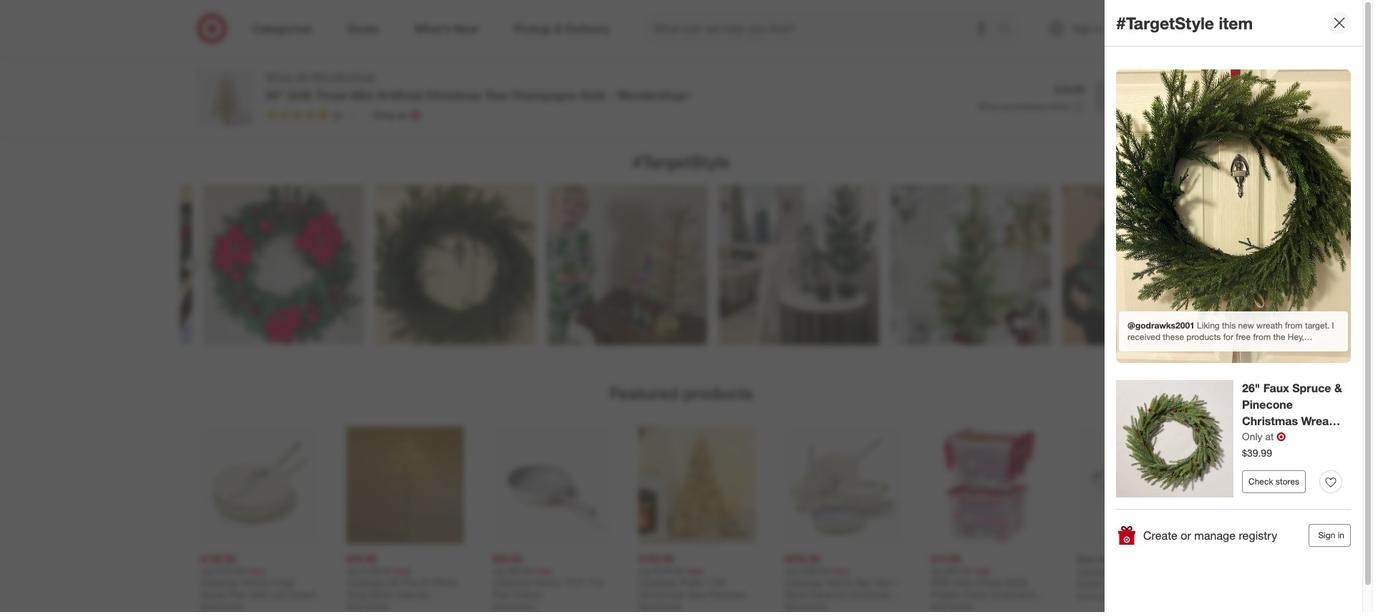 Task type: describe. For each thing, give the bounding box(es) containing it.
sponsored inside see price in cart caraway home 6.5qt dutch oven with lid gray sponsored
[[1076, 590, 1119, 601]]

search button
[[991, 13, 1026, 47]]

see price in cart caraway home 6.5qt dutch oven with lid gray sponsored
[[1076, 552, 1191, 601]]

home for $145.00
[[241, 576, 268, 588]]

$145.00
[[215, 565, 246, 576]]

tree down prelit
[[687, 588, 705, 600]]

#targetstyle for #targetstyle
[[632, 152, 730, 172]]

birch
[[369, 588, 392, 600]]

$95.00
[[507, 565, 533, 576]]

26"
[[1242, 381, 1260, 395]]

user image by @targetscallingme image
[[890, 185, 1051, 345]]

$74.99 reg $84.99 sale
[[930, 552, 990, 576]]

create or manage registry
[[1143, 528, 1277, 542]]

costway for xmas
[[638, 576, 677, 588]]

xmas
[[638, 601, 663, 612]]

featured
[[609, 383, 679, 403]]

review.
[[1156, 354, 1182, 365]]

caraway home 9pc non-stick ceramic cookware set cream image
[[784, 426, 902, 544]]

lid for 4.5qt
[[270, 588, 284, 600]]

non-
[[875, 576, 898, 588]]

to
[[1130, 90, 1141, 105]]

christmas inside shop all wondershop 24" unlit tinsel mini artificial christmas tree champagne gold - wondershop™
[[426, 88, 482, 102]]

show more
[[659, 86, 703, 97]]

1 horizontal spatial from
[[1285, 320, 1303, 331]]

dutch
[[1076, 577, 1103, 590]]

only for only at ¬
[[1242, 430, 1263, 442]]

wreath
[[1301, 414, 1340, 428]]

24"
[[266, 88, 284, 102]]

$84.99
[[945, 565, 971, 576]]

price
[[1097, 552, 1121, 565]]

check stores
[[1249, 476, 1299, 487]]

0 horizontal spatial user image by @godrawks2001 image
[[375, 185, 535, 345]]

set
[[784, 601, 799, 612]]

$39.99
[[1242, 446, 1272, 459]]

$85.50
[[492, 552, 522, 565]]

$129.99
[[361, 565, 392, 576]]

shop all wondershop 24" unlit tinsel mini artificial christmas tree champagne gold - wondershop™
[[266, 69, 692, 102]]

home for $95.00
[[534, 576, 561, 588]]

sponsored down $84.99
[[930, 601, 973, 611]]

twig
[[346, 588, 366, 600]]

@godrawks2001
[[1128, 320, 1195, 331]]

target.
[[1305, 320, 1330, 331]]

$355.50 reg $395.00 sale caraway home 9pc non- stick ceramic cookware set cream
[[784, 552, 898, 612]]

sampling
[[1167, 343, 1202, 354]]

with inside 26" faux spruce & pinecone christmas wreath - hearth & hand™ with magnolia
[[1242, 446, 1265, 461]]

in inside liking this new wreath from target. i received these products for free from the hey, bullseye™ sampling program in exchange for my honest review. #heybullseye
[[1239, 343, 1246, 354]]

$163.99
[[638, 552, 674, 565]]

liking this new wreath from target. i received these products for free from the hey, bullseye™ sampling program in exchange for my honest review. #heybullseye
[[1128, 320, 1334, 365]]

ceramic
[[809, 588, 847, 600]]

at for only at
[[398, 109, 407, 121]]

christmas inside $45.99 reg $129.99 sale costway 5ft pre-lit white twig birch tree for christmas holiday w/
[[346, 601, 392, 612]]

show more button
[[477, 80, 886, 103]]

oven
[[1106, 577, 1129, 590]]

$130.50 reg $145.00 sale caraway home 4.5qt saute pan with lid cream sponsored
[[200, 552, 317, 611]]

cream inside $85.50 reg $95.00 sale caraway home 10.5" fry pan cream sponsored
[[512, 588, 542, 600]]

$45.99 reg $129.99 sale costway 5ft pre-lit white twig birch tree for christmas holiday w/ 
[[346, 552, 458, 612]]

sign
[[1318, 530, 1335, 541]]

#targetstyle item
[[1116, 13, 1253, 33]]

$163.99 reg $549.99 sale costway prelit 7.5ft christmas tree flocked xmas snowy tree 4
[[638, 552, 744, 612]]

for inside $45.99 reg $129.99 sale costway 5ft pre-lit white twig birch tree for christmas holiday w/
[[417, 588, 429, 600]]

6.5qt
[[1148, 565, 1171, 577]]

online
[[1046, 101, 1069, 112]]

lid for 6.5qt
[[1154, 577, 1167, 590]]

bullseye™
[[1128, 343, 1164, 354]]

when
[[978, 101, 1000, 112]]

i
[[1332, 320, 1334, 331]]

4.5qt
[[271, 576, 294, 588]]

hearth
[[1250, 430, 1288, 444]]

stick
[[784, 588, 806, 600]]

flocked
[[708, 588, 744, 600]]

5ft
[[388, 576, 400, 588]]

#targetstyle item dialog
[[1105, 0, 1373, 612]]

at for only at ¬
[[1265, 430, 1274, 442]]

user image by @coastiewifey image
[[31, 185, 192, 345]]

caraway home 10.5" fry pan cream image
[[492, 426, 610, 544]]

91
[[333, 109, 344, 121]]

costway for birch
[[346, 576, 385, 588]]

26" faux spruce & pinecone christmas wreath - hearth & hand™ with magnolia link
[[1242, 380, 1342, 461]]

new
[[1238, 320, 1254, 331]]

caraway home 6.5qt dutch oven with lid gray image
[[1076, 426, 1194, 544]]

my
[[1300, 343, 1312, 354]]

home for in
[[1118, 565, 1145, 577]]

$10.00
[[1055, 83, 1085, 95]]

received
[[1128, 331, 1161, 342]]

more
[[683, 86, 703, 97]]

gold
[[580, 88, 606, 102]]

- inside shop all wondershop 24" unlit tinsel mini artificial christmas tree champagne gold - wondershop™
[[609, 88, 614, 102]]

item
[[1219, 13, 1253, 33]]

user image by @amandafallonhomes image
[[718, 185, 879, 345]]

wondershop
[[310, 69, 376, 84]]

in inside button
[[1338, 530, 1345, 541]]

spruce
[[1292, 381, 1331, 395]]

10.5"
[[563, 576, 587, 588]]

user image by @godrawks2001 image inside the #targetstyle item dialog
[[1116, 69, 1351, 363]]

magnolia
[[1268, 446, 1318, 461]]

manage
[[1194, 528, 1236, 542]]

products inside liking this new wreath from target. i received these products for free from the hey, bullseye™ sampling program in exchange for my honest review. #heybullseye
[[1187, 331, 1221, 342]]

faux
[[1263, 381, 1289, 395]]

$395.00
[[799, 565, 830, 576]]

1 vertical spatial from
[[1253, 331, 1271, 342]]

saute
[[200, 588, 226, 600]]

create
[[1143, 528, 1178, 542]]

fry
[[590, 576, 604, 588]]

6 link
[[1137, 13, 1168, 44]]

artificial
[[377, 88, 422, 102]]

reg for caraway home 9pc non- stick ceramic cookware set cream
[[784, 565, 797, 576]]

cart inside see price in cart caraway home 6.5qt dutch oven with lid gray sponsored
[[1135, 552, 1155, 565]]

only for only at
[[373, 109, 395, 121]]

costway 5ft pre-lit white twig birch tree for christmas holiday w/ 72 led lights image
[[346, 426, 464, 544]]

2 horizontal spatial for
[[1288, 343, 1298, 354]]

cream inside $130.50 reg $145.00 sale caraway home 4.5qt saute pan with lid cream sponsored
[[287, 588, 317, 600]]

only at ¬
[[1242, 429, 1286, 444]]

only at
[[373, 109, 407, 121]]



Task type: vqa. For each thing, say whether or not it's contained in the screenshot.
Costway in the $163.99 reg $549.99 sale costway prelit 7.5ft christmas tree flocked xmas snowy tree 4
yes



Task type: locate. For each thing, give the bounding box(es) containing it.
only up $39.99
[[1242, 430, 1263, 442]]

91 link
[[266, 108, 358, 124]]

reg inside $85.50 reg $95.00 sale caraway home 10.5" fry pan cream sponsored
[[492, 565, 505, 576]]

0 vertical spatial at
[[398, 109, 407, 121]]

reg for caraway home 10.5" fry pan cream
[[492, 565, 505, 576]]

champagne
[[511, 88, 577, 102]]

sale inside the $355.50 reg $395.00 sale caraway home 9pc non- stick ceramic cookware set cream
[[832, 565, 849, 576]]

in
[[1239, 343, 1246, 354], [1338, 530, 1345, 541], [1124, 552, 1133, 565]]

home left 10.5"
[[534, 576, 561, 588]]

1 reg from the left
[[200, 565, 213, 576]]

lid inside $130.50 reg $145.00 sale caraway home 4.5qt saute pan with lid cream sponsored
[[270, 588, 284, 600]]

purchased
[[1003, 101, 1044, 112]]

reg down $45.99
[[346, 565, 359, 576]]

sale right $95.00
[[535, 565, 552, 576]]

1 horizontal spatial -
[[1242, 430, 1247, 444]]

home
[[1118, 565, 1145, 577], [241, 576, 268, 588], [534, 576, 561, 588], [826, 576, 853, 588]]

0 horizontal spatial in
[[1124, 552, 1133, 565]]

$130.50
[[200, 552, 236, 565]]

1 horizontal spatial pan
[[492, 588, 509, 600]]

with down the only at ¬
[[1242, 446, 1265, 461]]

at left ¬
[[1265, 430, 1274, 442]]

for down hey, in the right of the page
[[1288, 343, 1298, 354]]

sale right '$395.00'
[[832, 565, 849, 576]]

0 horizontal spatial products
[[683, 383, 753, 403]]

home inside the $355.50 reg $395.00 sale caraway home 9pc non- stick ceramic cookware set cream
[[826, 576, 853, 588]]

stores
[[1276, 476, 1299, 487]]

0 horizontal spatial pan
[[229, 588, 246, 600]]

0 horizontal spatial -
[[609, 88, 614, 102]]

sale left 7.5ft
[[686, 565, 703, 576]]

costway inside $163.99 reg $549.99 sale costway prelit 7.5ft christmas tree flocked xmas snowy tree 4
[[638, 576, 677, 588]]

in right sign
[[1338, 530, 1345, 541]]

cart
[[1145, 90, 1167, 105], [1135, 552, 1155, 565]]

hey,
[[1288, 331, 1304, 342]]

home left '4.5qt'
[[241, 576, 268, 588]]

1 horizontal spatial user image by @godrawks2001 image
[[1116, 69, 1351, 363]]

tinsel
[[315, 88, 347, 102]]

0 horizontal spatial with
[[249, 588, 268, 600]]

tree down flocked
[[699, 601, 718, 612]]

costway down $163.99
[[638, 576, 677, 588]]

1 pan from the left
[[229, 588, 246, 600]]

reg down $74.99
[[930, 565, 943, 576]]

pan for cream
[[492, 588, 509, 600]]

only
[[373, 109, 395, 121], [1242, 430, 1263, 442]]

0 vertical spatial products
[[1187, 331, 1221, 342]]

pan for with
[[229, 588, 246, 600]]

sale inside $85.50 reg $95.00 sale caraway home 10.5" fry pan cream sponsored
[[535, 565, 552, 576]]

2 reg from the left
[[346, 565, 359, 576]]

for down lit
[[417, 588, 429, 600]]

caraway for $145.00
[[200, 576, 239, 588]]

sponsored down $549.99
[[638, 601, 681, 611]]

#targetstyle
[[1116, 13, 1214, 33], [632, 152, 730, 172]]

caraway up saute
[[200, 576, 239, 588]]

sale inside $130.50 reg $145.00 sale caraway home 4.5qt saute pan with lid cream sponsored
[[248, 565, 265, 576]]

1 vertical spatial -
[[1242, 430, 1247, 444]]

for
[[1223, 331, 1234, 342], [1288, 343, 1298, 354], [417, 588, 429, 600]]

#targetstyle left item
[[1116, 13, 1214, 33]]

prelit
[[680, 576, 703, 588]]

when purchased online
[[978, 101, 1069, 112]]

exchange
[[1248, 343, 1285, 354]]

& right spruce
[[1334, 381, 1342, 395]]

sponsored down $95.00
[[492, 601, 535, 611]]

sale for pre-
[[394, 565, 411, 576]]

#targetstyle inside dialog
[[1116, 13, 1214, 33]]

search
[[991, 23, 1026, 37]]

user image by @godrawks2001 image
[[1116, 69, 1351, 363], [375, 185, 535, 345]]

$74.99
[[930, 552, 960, 565]]

cream down $95.00
[[512, 588, 542, 600]]

at
[[398, 109, 407, 121], [1265, 430, 1274, 442]]

0 vertical spatial &
[[1334, 381, 1342, 395]]

2 costway from the left
[[638, 576, 677, 588]]

#targetstyle down show more button
[[632, 152, 730, 172]]

sign in
[[1318, 530, 1345, 541]]

at inside the only at ¬
[[1265, 430, 1274, 442]]

tree
[[485, 88, 508, 102], [395, 588, 414, 600], [687, 588, 705, 600], [699, 601, 718, 612]]

registry
[[1239, 528, 1277, 542]]

user image by @fullygrin image
[[547, 185, 707, 345]]

reg inside $163.99 reg $549.99 sale costway prelit 7.5ft christmas tree flocked xmas snowy tree 4
[[638, 565, 651, 576]]

0 vertical spatial in
[[1239, 343, 1246, 354]]

2 vertical spatial in
[[1124, 552, 1133, 565]]

0 horizontal spatial costway
[[346, 576, 385, 588]]

1 horizontal spatial for
[[1223, 331, 1234, 342]]

cream down the ceramic
[[802, 601, 832, 612]]

shop
[[266, 69, 293, 84]]

check
[[1249, 476, 1273, 487]]

caraway for in
[[1076, 565, 1115, 577]]

- right gold
[[609, 88, 614, 102]]

0 horizontal spatial only
[[373, 109, 395, 121]]

home inside $130.50 reg $145.00 sale caraway home 4.5qt saute pan with lid cream sponsored
[[241, 576, 268, 588]]

2 horizontal spatial in
[[1338, 530, 1345, 541]]

christmas down "birch"
[[346, 601, 392, 612]]

with inside $130.50 reg $145.00 sale caraway home 4.5qt saute pan with lid cream sponsored
[[249, 588, 268, 600]]

christmas up hearth on the bottom
[[1242, 414, 1298, 428]]

1 vertical spatial in
[[1338, 530, 1345, 541]]

3 sale from the left
[[535, 565, 552, 576]]

sponsored down dutch at bottom right
[[1076, 590, 1119, 601]]

sponsored down stick
[[784, 601, 827, 611]]

reg for costway 5ft pre-lit white twig birch tree for christmas holiday w/ 
[[346, 565, 359, 576]]

in right price
[[1124, 552, 1133, 565]]

caraway for $395.00
[[784, 576, 823, 588]]

caraway down $85.50
[[492, 576, 531, 588]]

with for caraway home 6.5qt dutch oven with lid gray
[[1132, 577, 1151, 590]]

add
[[1106, 90, 1127, 105]]

6 sale from the left
[[973, 565, 990, 576]]

holiday
[[395, 601, 428, 612]]

1 horizontal spatial &
[[1334, 381, 1342, 395]]

3 reg from the left
[[492, 565, 505, 576]]

1 vertical spatial products
[[683, 383, 753, 403]]

1 horizontal spatial products
[[1187, 331, 1221, 342]]

4 sale from the left
[[686, 565, 703, 576]]

wondershop™
[[617, 88, 692, 102]]

from up hey, in the right of the page
[[1285, 320, 1303, 331]]

w/
[[431, 601, 442, 612]]

sale right $145.00
[[248, 565, 265, 576]]

1 vertical spatial only
[[1242, 430, 1263, 442]]

sponsored inside $130.50 reg $145.00 sale caraway home 4.5qt saute pan with lid cream sponsored
[[200, 601, 242, 611]]

#targetstyle for #targetstyle item
[[1116, 13, 1214, 33]]

caraway inside $130.50 reg $145.00 sale caraway home 4.5qt saute pan with lid cream sponsored
[[200, 576, 239, 588]]

1 horizontal spatial costway
[[638, 576, 677, 588]]

caraway inside the $355.50 reg $395.00 sale caraway home 9pc non- stick ceramic cookware set cream
[[784, 576, 823, 588]]

caraway up stick
[[784, 576, 823, 588]]

reg inside $130.50 reg $145.00 sale caraway home 4.5qt saute pan with lid cream sponsored
[[200, 565, 213, 576]]

lid down '4.5qt'
[[270, 588, 284, 600]]

0 vertical spatial from
[[1285, 320, 1303, 331]]

lit
[[422, 576, 429, 588]]

these
[[1163, 331, 1184, 342]]

1 vertical spatial at
[[1265, 430, 1274, 442]]

What can we help you find? suggestions appear below search field
[[645, 13, 1001, 44]]

4 reg from the left
[[638, 565, 651, 576]]

reg down $163.99
[[638, 565, 651, 576]]

& right ¬
[[1291, 430, 1299, 444]]

for down the this
[[1223, 331, 1234, 342]]

user image by @lovinthis808 image
[[1062, 185, 1222, 345]]

reg for costway prelit 7.5ft christmas tree flocked xmas snowy tree 4
[[638, 565, 651, 576]]

home inside see price in cart caraway home 6.5qt dutch oven with lid gray sponsored
[[1118, 565, 1145, 577]]

reg down '$130.50'
[[200, 565, 213, 576]]

program
[[1204, 343, 1237, 354]]

caraway for $95.00
[[492, 576, 531, 588]]

sale for 4.5qt
[[248, 565, 265, 576]]

1 horizontal spatial at
[[1265, 430, 1274, 442]]

2 horizontal spatial with
[[1242, 446, 1265, 461]]

0 horizontal spatial #targetstyle
[[632, 152, 730, 172]]

pan right saute
[[229, 588, 246, 600]]

lid inside see price in cart caraway home 6.5qt dutch oven with lid gray sponsored
[[1154, 577, 1167, 590]]

the
[[1273, 331, 1285, 342]]

featured products
[[609, 383, 753, 403]]

home inside $85.50 reg $95.00 sale caraway home 10.5" fry pan cream sponsored
[[534, 576, 561, 588]]

with inside see price in cart caraway home 6.5qt dutch oven with lid gray sponsored
[[1132, 577, 1151, 590]]

hand™
[[1302, 430, 1337, 444]]

with down the 6.5qt
[[1132, 577, 1151, 590]]

pinecone
[[1242, 397, 1293, 412]]

26" faux spruce & pinecone christmas wreath - hearth & hand™ with magnolia image
[[1116, 380, 1234, 498]]

in down free
[[1239, 343, 1246, 354]]

christmas
[[426, 88, 482, 102], [1242, 414, 1298, 428], [638, 588, 684, 600], [346, 601, 392, 612]]

cart right the to
[[1145, 90, 1167, 105]]

1 vertical spatial #targetstyle
[[632, 152, 730, 172]]

pan
[[229, 588, 246, 600], [492, 588, 509, 600]]

sponsored down saute
[[200, 601, 242, 611]]

free
[[1236, 331, 1251, 342]]

0 vertical spatial only
[[373, 109, 395, 121]]

with for caraway home 4.5qt saute pan with lid cream
[[249, 588, 268, 600]]

tree left champagne at the left of page
[[485, 88, 508, 102]]

image of 24" unlit tinsel mini artificial christmas tree champagne gold - wondershop™ image
[[197, 69, 254, 126]]

with
[[1242, 446, 1265, 461], [1132, 577, 1151, 590], [249, 588, 268, 600]]

reg down $355.50
[[784, 565, 797, 576]]

cart inside button
[[1145, 90, 1167, 105]]

#heybullseye
[[1185, 354, 1235, 365]]

- up $39.99
[[1242, 430, 1247, 444]]

reg inside $45.99 reg $129.99 sale costway 5ft pre-lit white twig birch tree for christmas holiday w/
[[346, 565, 359, 576]]

1 horizontal spatial in
[[1239, 343, 1246, 354]]

show
[[659, 86, 681, 97]]

snowy
[[666, 601, 696, 612]]

2 vertical spatial for
[[417, 588, 429, 600]]

0 vertical spatial #targetstyle
[[1116, 13, 1214, 33]]

reg inside $74.99 reg $84.99 sale
[[930, 565, 943, 576]]

1 vertical spatial &
[[1291, 430, 1299, 444]]

tree inside shop all wondershop 24" unlit tinsel mini artificial christmas tree champagne gold - wondershop™
[[485, 88, 508, 102]]

sale inside $74.99 reg $84.99 sale
[[973, 565, 990, 576]]

cookware
[[850, 588, 895, 600]]

costway
[[346, 576, 385, 588], [638, 576, 677, 588]]

see
[[1076, 552, 1094, 565]]

sale for 10.5"
[[535, 565, 552, 576]]

christmas right artificial at the left top of the page
[[426, 88, 482, 102]]

cream down '4.5qt'
[[287, 588, 317, 600]]

products
[[1187, 331, 1221, 342], [683, 383, 753, 403]]

2 pan from the left
[[492, 588, 509, 600]]

christmas up xmas
[[638, 588, 684, 600]]

sponsored down twig in the bottom of the page
[[346, 601, 389, 611]]

2 horizontal spatial cream
[[802, 601, 832, 612]]

all
[[296, 69, 307, 84]]

- inside 26" faux spruce & pinecone christmas wreath - hearth & hand™ with magnolia
[[1242, 430, 1247, 444]]

0 vertical spatial -
[[609, 88, 614, 102]]

&
[[1334, 381, 1342, 395], [1291, 430, 1299, 444]]

only down artificial at the left top of the page
[[373, 109, 395, 121]]

home for $395.00
[[826, 576, 853, 588]]

cart up the 6.5qt
[[1135, 552, 1155, 565]]

0 horizontal spatial &
[[1291, 430, 1299, 444]]

from up exchange
[[1253, 331, 1271, 342]]

7.5ft
[[705, 576, 726, 588]]

5 reg from the left
[[784, 565, 797, 576]]

liking
[[1197, 320, 1220, 331]]

1 costway from the left
[[346, 576, 385, 588]]

$85.50 reg $95.00 sale caraway home 10.5" fry pan cream sponsored
[[492, 552, 604, 611]]

0 vertical spatial cart
[[1145, 90, 1167, 105]]

pan inside $85.50 reg $95.00 sale caraway home 10.5" fry pan cream sponsored
[[492, 588, 509, 600]]

-
[[609, 88, 614, 102], [1242, 430, 1247, 444]]

home up oven
[[1118, 565, 1145, 577]]

1 horizontal spatial #targetstyle
[[1116, 13, 1214, 33]]

user image by @universally_cute image
[[203, 185, 363, 345]]

caraway home 4.5qt saute pan with lid cream image
[[200, 426, 318, 544]]

wreath
[[1257, 320, 1283, 331]]

iris usa 2pack 60qt. plastic clear ornament storage box with hinged lid and dividers, clear/red image
[[930, 426, 1048, 544]]

christmas inside 26" faux spruce & pinecone christmas wreath - hearth & hand™ with magnolia
[[1242, 414, 1298, 428]]

2 sale from the left
[[394, 565, 411, 576]]

cream inside the $355.50 reg $395.00 sale caraway home 9pc non- stick ceramic cookware set cream
[[802, 601, 832, 612]]

1 horizontal spatial with
[[1132, 577, 1151, 590]]

sponsored inside $85.50 reg $95.00 sale caraway home 10.5" fry pan cream sponsored
[[492, 601, 535, 611]]

1 horizontal spatial only
[[1242, 430, 1263, 442]]

0 horizontal spatial lid
[[270, 588, 284, 600]]

christmas inside $163.99 reg $549.99 sale costway prelit 7.5ft christmas tree flocked xmas snowy tree 4
[[638, 588, 684, 600]]

pan down $95.00
[[492, 588, 509, 600]]

white
[[432, 576, 458, 588]]

lid down the 6.5qt
[[1154, 577, 1167, 590]]

reg inside the $355.50 reg $395.00 sale caraway home 9pc non- stick ceramic cookware set cream
[[784, 565, 797, 576]]

sale for 7.5ft
[[686, 565, 703, 576]]

this
[[1222, 320, 1236, 331]]

1 vertical spatial for
[[1288, 343, 1298, 354]]

with right saute
[[249, 588, 268, 600]]

tree inside $45.99 reg $129.99 sale costway 5ft pre-lit white twig birch tree for christmas holiday w/
[[395, 588, 414, 600]]

pre-
[[403, 576, 422, 588]]

in inside see price in cart caraway home 6.5qt dutch oven with lid gray sponsored
[[1124, 552, 1133, 565]]

sale left lit
[[394, 565, 411, 576]]

0 vertical spatial for
[[1223, 331, 1234, 342]]

0 horizontal spatial from
[[1253, 331, 1271, 342]]

caraway inside $85.50 reg $95.00 sale caraway home 10.5" fry pan cream sponsored
[[492, 576, 531, 588]]

only inside the only at ¬
[[1242, 430, 1263, 442]]

reg for caraway home 4.5qt saute pan with lid cream
[[200, 565, 213, 576]]

1 vertical spatial cart
[[1135, 552, 1155, 565]]

mini
[[351, 88, 374, 102]]

sale right $84.99
[[973, 565, 990, 576]]

0 horizontal spatial at
[[398, 109, 407, 121]]

at down artificial at the left top of the page
[[398, 109, 407, 121]]

home up the ceramic
[[826, 576, 853, 588]]

sale inside $163.99 reg $549.99 sale costway prelit 7.5ft christmas tree flocked xmas snowy tree 4
[[686, 565, 703, 576]]

0 horizontal spatial cream
[[287, 588, 317, 600]]

reg down $85.50
[[492, 565, 505, 576]]

1 horizontal spatial cream
[[512, 588, 542, 600]]

$549.99
[[653, 565, 684, 576]]

0 horizontal spatial for
[[417, 588, 429, 600]]

sale inside $45.99 reg $129.99 sale costway 5ft pre-lit white twig birch tree for christmas holiday w/
[[394, 565, 411, 576]]

caraway
[[1076, 565, 1115, 577], [200, 576, 239, 588], [492, 576, 531, 588], [784, 576, 823, 588]]

costway up twig in the bottom of the page
[[346, 576, 385, 588]]

$45.99
[[346, 552, 376, 565]]

reg
[[200, 565, 213, 576], [346, 565, 359, 576], [492, 565, 505, 576], [638, 565, 651, 576], [784, 565, 797, 576], [930, 565, 943, 576]]

26" faux spruce & pinecone christmas wreath - hearth & hand™ with magnolia
[[1242, 381, 1342, 461]]

pan inside $130.50 reg $145.00 sale caraway home 4.5qt saute pan with lid cream sponsored
[[229, 588, 246, 600]]

sign in button
[[1309, 524, 1351, 547]]

$355.50
[[784, 552, 820, 565]]

costway inside $45.99 reg $129.99 sale costway 5ft pre-lit white twig birch tree for christmas holiday w/
[[346, 576, 385, 588]]

tree up 'holiday'
[[395, 588, 414, 600]]

sponsored
[[1076, 590, 1119, 601], [200, 601, 242, 611], [346, 601, 389, 611], [492, 601, 535, 611], [638, 601, 681, 611], [784, 601, 827, 611], [930, 601, 973, 611]]

sale for 9pc
[[832, 565, 849, 576]]

5 sale from the left
[[832, 565, 849, 576]]

caraway inside see price in cart caraway home 6.5qt dutch oven with lid gray sponsored
[[1076, 565, 1115, 577]]

costway prelit 7.5ft christmas tree flocked xmas snowy tree 450 led lights image
[[638, 426, 756, 544]]

6 reg from the left
[[930, 565, 943, 576]]

1 horizontal spatial lid
[[1154, 577, 1167, 590]]

caraway up dutch at bottom right
[[1076, 565, 1115, 577]]

1 sale from the left
[[248, 565, 265, 576]]



